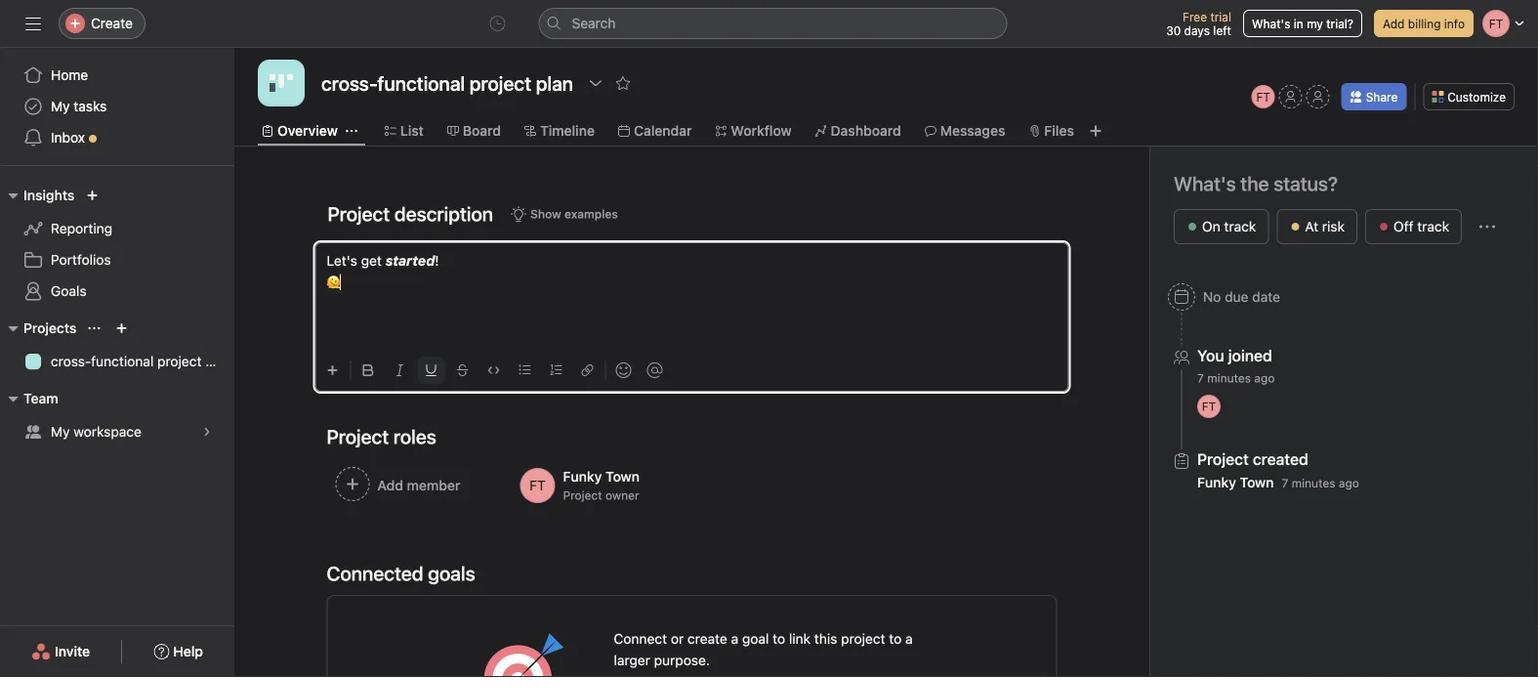 Task type: vqa. For each thing, say whether or not it's contained in the screenshot.
🫠
yes



Task type: locate. For each thing, give the bounding box(es) containing it.
trial
[[1211, 10, 1232, 23]]

what's inside button
[[1253, 17, 1291, 30]]

0 horizontal spatial project
[[157, 353, 202, 369]]

no
[[1204, 289, 1222, 305]]

list
[[400, 123, 424, 139]]

insights button
[[0, 184, 75, 207]]

1 horizontal spatial track
[[1418, 218, 1450, 235]]

7 down the you
[[1198, 371, 1205, 385]]

ft down what's in my trial? button
[[1257, 90, 1271, 104]]

a left "goal"
[[731, 631, 739, 647]]

cross-functional project plan link
[[12, 346, 232, 377]]

goals
[[51, 283, 87, 299]]

0 horizontal spatial what's
[[1175, 172, 1237, 195]]

insights element
[[0, 178, 235, 311]]

1 horizontal spatial what's
[[1253, 17, 1291, 30]]

7 inside project created funky town 7 minutes ago
[[1282, 476, 1289, 490]]

in
[[1295, 17, 1304, 30]]

off track
[[1394, 218, 1450, 235]]

bulleted list image
[[519, 364, 531, 376]]

teams element
[[0, 381, 235, 451]]

my inside "link"
[[51, 424, 70, 440]]

add to starred image
[[616, 75, 631, 91]]

my left tasks
[[51, 98, 70, 114]]

1 horizontal spatial minutes
[[1292, 476, 1336, 490]]

0 vertical spatial 7
[[1198, 371, 1205, 385]]

1 horizontal spatial project
[[841, 631, 886, 647]]

let's get started ! 🫠
[[327, 253, 439, 290]]

1 horizontal spatial 7
[[1282, 476, 1289, 490]]

document
[[315, 250, 1069, 348]]

at mention image
[[647, 363, 663, 378]]

cross-functional project plan
[[51, 353, 232, 369]]

project created
[[1198, 450, 1309, 469]]

show
[[531, 207, 562, 221]]

risk
[[1323, 218, 1346, 235]]

search button
[[539, 8, 1008, 39]]

goals link
[[12, 276, 223, 307]]

on track button
[[1175, 209, 1270, 244]]

30
[[1167, 23, 1182, 37]]

project
[[157, 353, 202, 369], [841, 631, 886, 647]]

board image
[[270, 71, 293, 95]]

free
[[1183, 10, 1208, 23]]

ago inside you joined 7 minutes ago
[[1255, 371, 1276, 385]]

minutes down you joined button
[[1208, 371, 1252, 385]]

team
[[23, 390, 58, 406]]

project right this
[[841, 631, 886, 647]]

1 horizontal spatial ft
[[1257, 90, 1271, 104]]

a right this
[[906, 631, 913, 647]]

project inside connect or create a goal to link this project to a larger purpose.
[[841, 631, 886, 647]]

invite button
[[19, 634, 103, 669]]

to right this
[[890, 631, 902, 647]]

code image
[[488, 364, 500, 376]]

timeline link
[[525, 120, 595, 142]]

minutes right town
[[1292, 476, 1336, 490]]

funky
[[1198, 474, 1237, 491]]

0 horizontal spatial minutes
[[1208, 371, 1252, 385]]

1 vertical spatial minutes
[[1292, 476, 1336, 490]]

add member
[[378, 477, 461, 493]]

purpose.
[[654, 652, 710, 668]]

my inside global element
[[51, 98, 70, 114]]

0 horizontal spatial ago
[[1255, 371, 1276, 385]]

0 horizontal spatial to
[[773, 631, 786, 647]]

reporting link
[[12, 213, 223, 244]]

0 vertical spatial ft
[[1257, 90, 1271, 104]]

Project description title text field
[[315, 193, 498, 235]]

let's
[[327, 253, 358, 269]]

what's up the on
[[1175, 172, 1237, 195]]

project created funky town 7 minutes ago
[[1198, 450, 1360, 491]]

tab actions image
[[346, 125, 357, 137]]

my for my tasks
[[51, 98, 70, 114]]

track for off track
[[1418, 218, 1450, 235]]

files link
[[1029, 120, 1075, 142]]

numbered list image
[[551, 364, 562, 376]]

1 vertical spatial project
[[841, 631, 886, 647]]

2 my from the top
[[51, 424, 70, 440]]

1 horizontal spatial ago
[[1340, 476, 1360, 490]]

inbox
[[51, 129, 85, 146]]

a
[[731, 631, 739, 647], [906, 631, 913, 647]]

2 track from the left
[[1418, 218, 1450, 235]]

owner
[[606, 489, 640, 502]]

you
[[1198, 346, 1225, 365]]

help
[[173, 643, 203, 660]]

my tasks
[[51, 98, 107, 114]]

ago down the joined
[[1255, 371, 1276, 385]]

show examples
[[531, 207, 618, 221]]

ago right town
[[1340, 476, 1360, 490]]

add
[[1384, 17, 1406, 30]]

project inside cross-functional project plan link
[[157, 353, 202, 369]]

1 my from the top
[[51, 98, 70, 114]]

share
[[1367, 90, 1399, 104]]

you joined button
[[1198, 346, 1276, 365]]

home
[[51, 67, 88, 83]]

0 horizontal spatial a
[[731, 631, 739, 647]]

italics image
[[394, 364, 406, 376]]

inbox link
[[12, 122, 223, 153]]

0 vertical spatial my
[[51, 98, 70, 114]]

what's left in
[[1253, 17, 1291, 30]]

7 right town
[[1282, 476, 1289, 490]]

create
[[91, 15, 133, 31]]

0 vertical spatial minutes
[[1208, 371, 1252, 385]]

track right the on
[[1225, 218, 1257, 235]]

1 vertical spatial what's
[[1175, 172, 1237, 195]]

off track button
[[1366, 209, 1463, 244]]

1 vertical spatial 7
[[1282, 476, 1289, 490]]

examples
[[565, 207, 618, 221]]

what's in my trial? button
[[1244, 10, 1363, 37]]

0 horizontal spatial track
[[1225, 218, 1257, 235]]

None text field
[[317, 65, 579, 101]]

1 horizontal spatial to
[[890, 631, 902, 647]]

joined
[[1229, 346, 1273, 365]]

ft button
[[1252, 85, 1276, 108]]

track
[[1225, 218, 1257, 235], [1418, 218, 1450, 235]]

invite
[[55, 643, 90, 660]]

0 vertical spatial ago
[[1255, 371, 1276, 385]]

ago
[[1255, 371, 1276, 385], [1340, 476, 1360, 490]]

to left link
[[773, 631, 786, 647]]

minutes inside project created funky town 7 minutes ago
[[1292, 476, 1336, 490]]

functional
[[91, 353, 154, 369]]

1 track from the left
[[1225, 218, 1257, 235]]

my down team
[[51, 424, 70, 440]]

0 horizontal spatial 7
[[1198, 371, 1205, 385]]

project
[[563, 489, 603, 502]]

underline image
[[426, 364, 437, 376]]

insights
[[23, 187, 75, 203]]

link image
[[582, 364, 594, 376]]

0 vertical spatial project
[[157, 353, 202, 369]]

see details, my workspace image
[[201, 426, 213, 438]]

ft
[[1257, 90, 1271, 104], [1203, 400, 1217, 413]]

ft down you joined 7 minutes ago
[[1203, 400, 1217, 413]]

1 horizontal spatial a
[[906, 631, 913, 647]]

1 vertical spatial my
[[51, 424, 70, 440]]

0 vertical spatial what's
[[1253, 17, 1291, 30]]

create
[[688, 631, 728, 647]]

toolbar
[[319, 348, 1069, 384]]

track right off
[[1418, 218, 1450, 235]]

track for on track
[[1225, 218, 1257, 235]]

global element
[[0, 48, 235, 165]]

1 to from the left
[[773, 631, 786, 647]]

1 vertical spatial ago
[[1340, 476, 1360, 490]]

1 vertical spatial ft
[[1203, 400, 1217, 413]]

project left plan
[[157, 353, 202, 369]]

projects
[[23, 320, 77, 336]]

hide sidebar image
[[25, 16, 41, 31]]

connect
[[614, 631, 668, 647]]

funky town
[[563, 469, 640, 485]]



Task type: describe. For each thing, give the bounding box(es) containing it.
tasks
[[74, 98, 107, 114]]

7 inside you joined 7 minutes ago
[[1198, 371, 1205, 385]]

show options image
[[588, 75, 604, 91]]

list link
[[385, 120, 424, 142]]

0 horizontal spatial ft
[[1203, 400, 1217, 413]]

show examples button
[[502, 200, 627, 228]]

ft inside 'button'
[[1257, 90, 1271, 104]]

at risk button
[[1277, 209, 1358, 244]]

on track
[[1203, 218, 1257, 235]]

messages
[[941, 123, 1006, 139]]

projects button
[[0, 317, 77, 340]]

my for my workspace
[[51, 424, 70, 440]]

🫠
[[327, 274, 341, 290]]

more actions image
[[1480, 219, 1496, 235]]

what's the status?
[[1175, 172, 1339, 195]]

calendar link
[[618, 120, 692, 142]]

what's for what's the status?
[[1175, 172, 1237, 195]]

goal
[[743, 631, 769, 647]]

no due date
[[1204, 289, 1281, 305]]

home link
[[12, 60, 223, 91]]

calendar
[[634, 123, 692, 139]]

my workspace link
[[12, 416, 223, 448]]

search list box
[[539, 8, 1008, 39]]

left
[[1214, 23, 1232, 37]]

get
[[361, 253, 382, 269]]

share button
[[1342, 83, 1407, 110]]

team button
[[0, 387, 58, 410]]

trial?
[[1327, 17, 1354, 30]]

due
[[1225, 289, 1249, 305]]

workspace
[[74, 424, 142, 440]]

at
[[1306, 218, 1319, 235]]

portfolios link
[[12, 244, 223, 276]]

workflow link
[[716, 120, 792, 142]]

started
[[386, 253, 435, 269]]

dashboard
[[831, 123, 902, 139]]

minutes inside you joined 7 minutes ago
[[1208, 371, 1252, 385]]

bold image
[[363, 364, 375, 376]]

or
[[671, 631, 684, 647]]

add member button
[[327, 458, 504, 513]]

2 to from the left
[[890, 631, 902, 647]]

town
[[1241, 474, 1275, 491]]

connect or create a goal to link this project to a larger purpose.
[[614, 631, 913, 668]]

free trial 30 days left
[[1167, 10, 1232, 37]]

larger
[[614, 652, 651, 668]]

search
[[572, 15, 616, 31]]

you joined 7 minutes ago
[[1198, 346, 1276, 385]]

projects element
[[0, 311, 235, 381]]

what's for what's in my trial?
[[1253, 17, 1291, 30]]

files
[[1045, 123, 1075, 139]]

board link
[[447, 120, 501, 142]]

my tasks link
[[12, 91, 223, 122]]

document containing let's get
[[315, 250, 1069, 348]]

info
[[1445, 17, 1466, 30]]

new image
[[86, 190, 98, 201]]

customize button
[[1424, 83, 1516, 110]]

cross-
[[51, 353, 91, 369]]

insert an object image
[[327, 364, 339, 376]]

help button
[[141, 634, 216, 669]]

add tab image
[[1088, 123, 1104, 139]]

ago inside project created funky town 7 minutes ago
[[1340, 476, 1360, 490]]

emoji image
[[616, 363, 632, 378]]

what's in my trial?
[[1253, 17, 1354, 30]]

off
[[1394, 218, 1414, 235]]

timeline
[[540, 123, 595, 139]]

history image
[[490, 16, 506, 31]]

my workspace
[[51, 424, 142, 440]]

new project or portfolio image
[[116, 322, 127, 334]]

messages link
[[925, 120, 1006, 142]]

board
[[463, 123, 501, 139]]

add billing info
[[1384, 17, 1466, 30]]

plan
[[205, 353, 232, 369]]

overview link
[[262, 120, 338, 142]]

create button
[[59, 8, 146, 39]]

2 a from the left
[[906, 631, 913, 647]]

days
[[1185, 23, 1211, 37]]

no due date button
[[1160, 279, 1290, 315]]

show options, current sort, top image
[[88, 322, 100, 334]]

overview
[[278, 123, 338, 139]]

portfolios
[[51, 252, 111, 268]]

this
[[815, 631, 838, 647]]

on
[[1203, 218, 1221, 235]]

my
[[1308, 17, 1324, 30]]

strikethrough image
[[457, 364, 469, 376]]

at risk
[[1306, 218, 1346, 235]]

dashboard link
[[815, 120, 902, 142]]

the status?
[[1241, 172, 1339, 195]]

customize
[[1448, 90, 1507, 104]]

billing
[[1409, 17, 1442, 30]]

1 a from the left
[[731, 631, 739, 647]]

workflow
[[731, 123, 792, 139]]



